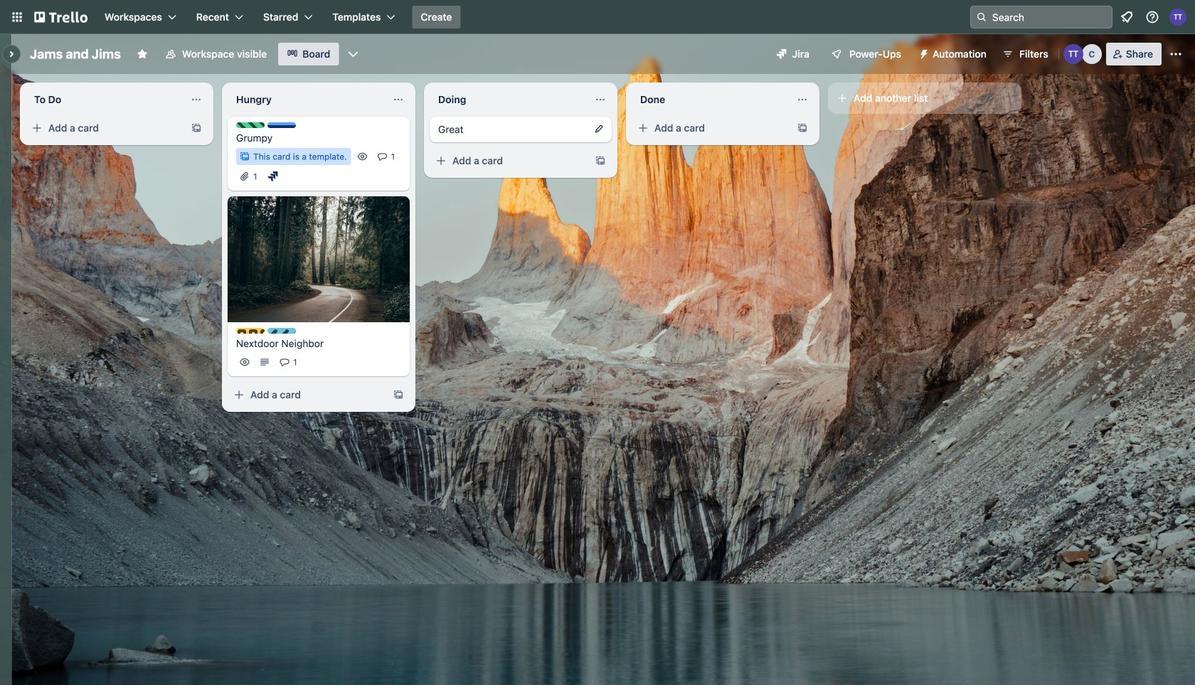 Task type: locate. For each thing, give the bounding box(es) containing it.
create from template… image down edit card icon
[[595, 155, 606, 166]]

color: sky, title: "flying cars" element
[[267, 328, 296, 334]]

primary element
[[0, 0, 1195, 34]]

jira icon image
[[777, 49, 787, 59]]

0 horizontal spatial sm image
[[266, 169, 280, 184]]

0 vertical spatial sm image
[[913, 43, 933, 63]]

color: green, title: none image
[[236, 122, 265, 128]]

None text field
[[26, 88, 185, 111]]

1 horizontal spatial sm image
[[913, 43, 933, 63]]

create from template… image left 'color: green, title: none' image
[[191, 122, 202, 134]]

open information menu image
[[1145, 10, 1160, 24]]

None text field
[[228, 88, 387, 111], [430, 88, 589, 111], [632, 88, 791, 111], [228, 88, 387, 111], [430, 88, 589, 111], [632, 88, 791, 111]]

create from template… image
[[191, 122, 202, 134], [595, 155, 606, 166]]

star or unstar board image
[[137, 48, 148, 60]]

sm image
[[913, 43, 933, 63], [266, 169, 280, 184]]

1 vertical spatial create from template… image
[[393, 389, 404, 400]]

customize views image
[[346, 47, 360, 61]]

0 horizontal spatial create from template… image
[[393, 389, 404, 400]]

color: yellow, title: none image
[[236, 328, 265, 334]]

create from template… image
[[797, 122, 808, 134], [393, 389, 404, 400]]

1 horizontal spatial create from template… image
[[797, 122, 808, 134]]

1 vertical spatial create from template… image
[[595, 155, 606, 166]]

1 horizontal spatial create from template… image
[[595, 155, 606, 166]]

0 horizontal spatial create from template… image
[[191, 122, 202, 134]]



Task type: vqa. For each thing, say whether or not it's contained in the screenshot.
Color: Sky, Title: "Flying Cars" element
yes



Task type: describe. For each thing, give the bounding box(es) containing it.
0 vertical spatial create from template… image
[[797, 122, 808, 134]]

back to home image
[[34, 6, 87, 28]]

0 notifications image
[[1118, 9, 1135, 26]]

show menu image
[[1169, 47, 1183, 61]]

0 vertical spatial create from template… image
[[191, 122, 202, 134]]

terry turtle (terryturtle) image
[[1063, 44, 1083, 64]]

color: blue, title: none image
[[267, 122, 296, 128]]

Search field
[[970, 6, 1113, 28]]

Board name text field
[[23, 43, 128, 65]]

1 vertical spatial sm image
[[266, 169, 280, 184]]

search image
[[976, 11, 987, 23]]

terry turtle (terryturtle) image
[[1170, 9, 1187, 26]]

chestercheeetah (chestercheeetah) image
[[1082, 44, 1102, 64]]

edit card image
[[593, 123, 605, 134]]



